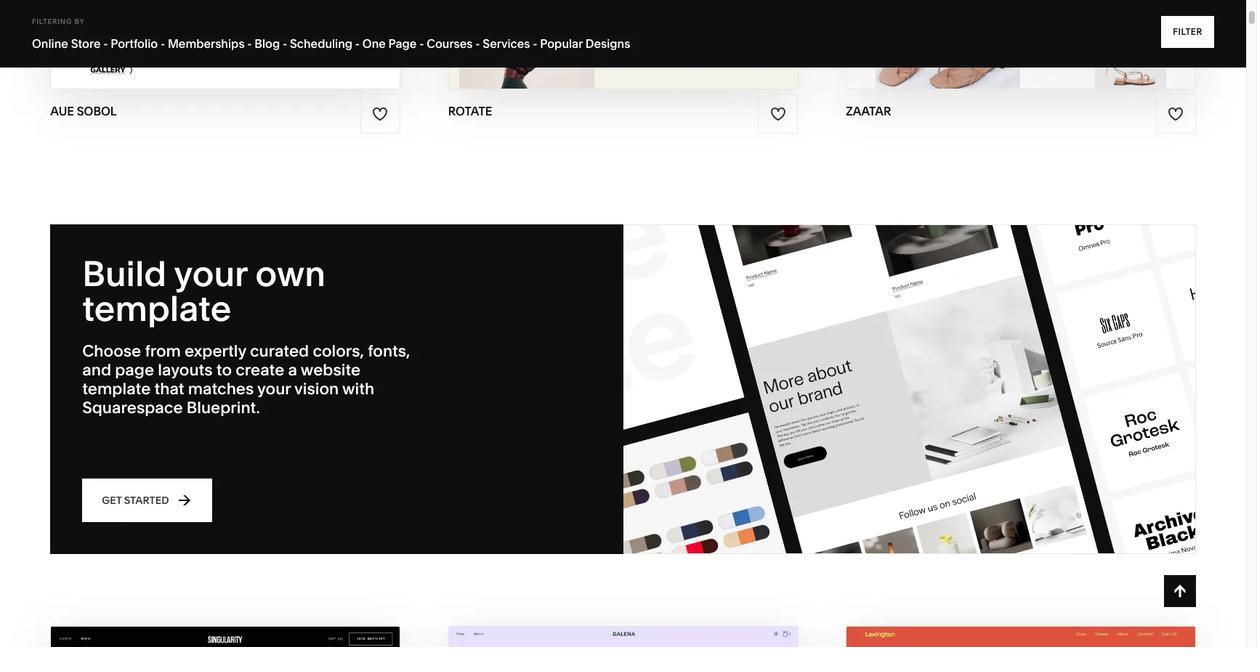 Task type: locate. For each thing, give the bounding box(es) containing it.
7 - from the left
[[476, 36, 480, 51]]

3 - from the left
[[247, 36, 252, 51]]

aue sobol image
[[51, 0, 400, 89]]

template
[[82, 287, 232, 330], [82, 380, 151, 399]]

store
[[71, 36, 101, 51]]

aue
[[50, 104, 74, 119]]

rotate image
[[449, 0, 798, 89]]

zaatar
[[847, 104, 892, 119]]

rotate
[[448, 104, 493, 119]]

started
[[124, 494, 169, 507]]

galena image
[[449, 627, 798, 648]]

filter
[[1174, 26, 1203, 37]]

get started
[[102, 494, 169, 507]]

memberships
[[168, 36, 245, 51]]

online store - portfolio - memberships - blog - scheduling - one page - courses - services - popular designs
[[32, 36, 631, 51]]

zaatar image
[[847, 0, 1196, 89]]

aue sobol
[[50, 104, 117, 119]]

a
[[288, 361, 297, 380]]

0 vertical spatial template
[[82, 287, 232, 330]]

- right page
[[420, 36, 424, 51]]

1 horizontal spatial your
[[257, 380, 291, 399]]

0 horizontal spatial your
[[174, 252, 247, 295]]

1 - from the left
[[103, 36, 108, 51]]

blueprint.
[[187, 398, 260, 418]]

1 vertical spatial template
[[82, 380, 151, 399]]

template up 'from'
[[82, 287, 232, 330]]

page
[[389, 36, 417, 51]]

your
[[174, 252, 247, 295], [257, 380, 291, 399]]

- left popular
[[533, 36, 538, 51]]

your inside choose from expertly curated colors, fonts, and page layouts to create a website template that matches your vision with squarespace blueprint.
[[257, 380, 291, 399]]

8 - from the left
[[533, 36, 538, 51]]

create
[[236, 361, 285, 380]]

scheduling
[[290, 36, 353, 51]]

- right 'store'
[[103, 36, 108, 51]]

portfolio
[[111, 36, 158, 51]]

- right courses
[[476, 36, 480, 51]]

preview of building your own template image
[[624, 225, 1196, 554]]

galena element
[[449, 627, 798, 648]]

- left "blog" at the left top of page
[[247, 36, 252, 51]]

add zaatar to your favorites list image
[[1169, 106, 1185, 122]]

add aue sobol to your favorites list image
[[372, 106, 388, 122]]

2 - from the left
[[161, 36, 165, 51]]

1 vertical spatial your
[[257, 380, 291, 399]]

-
[[103, 36, 108, 51], [161, 36, 165, 51], [247, 36, 252, 51], [283, 36, 287, 51], [355, 36, 360, 51], [420, 36, 424, 51], [476, 36, 480, 51], [533, 36, 538, 51]]

template down the choose
[[82, 380, 151, 399]]

to
[[217, 361, 232, 380]]

- right portfolio
[[161, 36, 165, 51]]

6 - from the left
[[420, 36, 424, 51]]

build
[[82, 252, 167, 295]]

- left one
[[355, 36, 360, 51]]

1 template from the top
[[82, 287, 232, 330]]

choose from expertly curated colors, fonts, and page layouts to create a website template that matches your vision with squarespace blueprint.
[[82, 342, 410, 418]]

- right "blog" at the left top of page
[[283, 36, 287, 51]]

expertly
[[185, 342, 246, 361]]

2 template from the top
[[82, 380, 151, 399]]

filter button
[[1162, 16, 1215, 48]]

0 vertical spatial your
[[174, 252, 247, 295]]

online
[[32, 36, 68, 51]]

matches
[[188, 380, 254, 399]]



Task type: vqa. For each thing, say whether or not it's contained in the screenshot.
The Oranssi Image
no



Task type: describe. For each thing, give the bounding box(es) containing it.
build your own template
[[82, 252, 326, 330]]

filtering
[[32, 17, 72, 25]]

back to top image
[[1173, 584, 1189, 600]]

designs
[[586, 36, 631, 51]]

courses
[[427, 36, 473, 51]]

rotate element
[[449, 0, 798, 89]]

and
[[82, 361, 111, 380]]

by
[[75, 17, 85, 25]]

popular
[[540, 36, 583, 51]]

website
[[301, 361, 361, 380]]

curated
[[250, 342, 309, 361]]

blog
[[255, 36, 280, 51]]

zaatar element
[[847, 0, 1196, 89]]

fonts,
[[368, 342, 410, 361]]

aue sobol element
[[51, 0, 400, 89]]

your inside build your own template
[[174, 252, 247, 295]]

that
[[154, 380, 184, 399]]

get started button
[[82, 479, 213, 523]]

page
[[115, 361, 154, 380]]

layouts
[[158, 361, 213, 380]]

vision
[[294, 380, 339, 399]]

from
[[145, 342, 181, 361]]

5 - from the left
[[355, 36, 360, 51]]

lexington image
[[847, 627, 1196, 648]]

lexington element
[[847, 627, 1196, 648]]

template inside build your own template
[[82, 287, 232, 330]]

singularity image
[[51, 627, 400, 648]]

4 - from the left
[[283, 36, 287, 51]]

template inside choose from expertly curated colors, fonts, and page layouts to create a website template that matches your vision with squarespace blueprint.
[[82, 380, 151, 399]]

own
[[256, 252, 326, 295]]

get
[[102, 494, 122, 507]]

with
[[343, 380, 375, 399]]

sobol
[[77, 104, 117, 119]]

colors,
[[313, 342, 364, 361]]

filtering by
[[32, 17, 85, 25]]

one
[[363, 36, 386, 51]]

choose
[[82, 342, 141, 361]]

services
[[483, 36, 530, 51]]

singularity element
[[51, 627, 400, 648]]

squarespace
[[82, 398, 183, 418]]

add rotate to your favorites list image
[[771, 106, 787, 122]]



